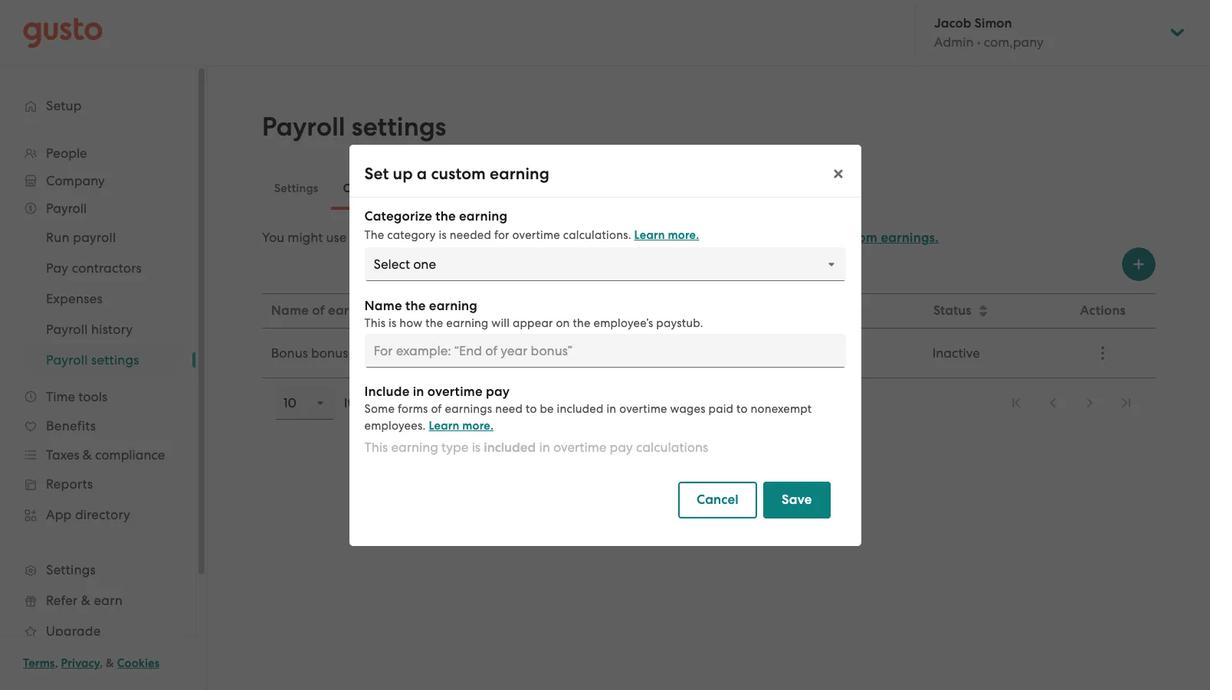 Task type: vqa. For each thing, say whether or not it's contained in the screenshot.
Page
yes



Task type: describe. For each thing, give the bounding box(es) containing it.
0 horizontal spatial pay
[[486, 384, 510, 400]]

include inside button
[[635, 303, 679, 319]]

terms link
[[23, 657, 55, 671]]

status
[[933, 303, 971, 319]]

you
[[262, 230, 284, 245]]

inactive
[[933, 346, 980, 361]]

0 horizontal spatial a
[[350, 230, 358, 245]]

a inside dialog
[[417, 164, 427, 184]]

earning inside the you might use a custom earning type for a signing bonus or severance pay. learn more about custom earnings.
[[408, 230, 455, 245]]

0 horizontal spatial learn
[[429, 419, 460, 433]]

learn more. link for include in overtime pay
[[429, 419, 494, 433]]

need
[[495, 402, 523, 416]]

learn more. link for categorize the earning
[[634, 228, 699, 242]]

2 to from the left
[[737, 402, 748, 416]]

forms
[[398, 402, 428, 416]]

wages
[[670, 402, 706, 416]]

learn more.
[[429, 419, 494, 433]]

in inside button
[[682, 303, 693, 319]]

set
[[364, 164, 389, 184]]

account menu element
[[914, 0, 1187, 65]]

you might use a custom earning type for a signing bonus or severance pay. learn more about custom earnings.
[[262, 230, 939, 246]]

type inside this earning type is included in overtime pay calculations
[[442, 440, 469, 455]]

1 to from the left
[[526, 402, 537, 416]]

name for name the earning this is how the earning will appear on the employee's paystub.
[[364, 298, 402, 314]]

cancel button
[[678, 482, 757, 519]]

the inside categorize the earning the category is needed for overtime calculations. learn more.
[[436, 208, 456, 224]]

per
[[381, 396, 401, 411]]

employee's
[[594, 316, 653, 330]]

name for name of earning
[[271, 303, 309, 319]]

name of earning
[[271, 303, 377, 319]]

list inside paid time off group element
[[1000, 386, 1144, 420]]

on
[[556, 316, 570, 330]]

earnings inside button
[[387, 182, 434, 195]]

appear
[[513, 316, 553, 330]]

of inside some forms of earnings need to be included in overtime wages paid to nonexempt employees.
[[431, 402, 442, 416]]

how
[[400, 316, 423, 330]]

&
[[106, 657, 114, 671]]

custom inside the you might use a custom earning type for a signing bonus or severance pay. learn more about custom earnings.
[[361, 230, 405, 245]]

1 , from the left
[[55, 657, 58, 671]]

status button
[[924, 295, 1049, 327]]

include in overtime pay inside the custom earning type dialog
[[364, 384, 510, 400]]

calculations
[[636, 440, 708, 455]]

custom
[[343, 182, 384, 195]]

category
[[387, 228, 436, 242]]

custom earnings
[[343, 182, 434, 195]]

earning inside "custom earning types" grid
[[328, 303, 377, 319]]

page
[[405, 396, 437, 411]]

items per page
[[344, 396, 437, 411]]

cancel
[[697, 492, 739, 508]]

bonus bonus
[[271, 346, 348, 361]]

will
[[492, 316, 510, 330]]

settings button
[[262, 170, 331, 207]]

in inside some forms of earnings need to be included in overtime wages paid to nonexempt employees.
[[607, 402, 617, 416]]

this earning type is included in overtime pay calculations
[[364, 440, 708, 456]]

earning left will
[[446, 316, 489, 330]]

earning inside categorize the earning the category is needed for overtime calculations. learn more.
[[459, 208, 508, 224]]

include in overtime pay button
[[626, 295, 923, 327]]

set up a custom earning
[[364, 164, 550, 184]]

signing
[[520, 230, 564, 245]]

the right on on the left of page
[[573, 316, 591, 330]]

the
[[364, 228, 384, 242]]

this inside this earning type is included in overtime pay calculations
[[364, 440, 388, 455]]

payroll
[[262, 111, 345, 143]]

some
[[364, 402, 395, 416]]

paid time off group element
[[262, 379, 1156, 428]]

items
[[344, 396, 377, 411]]

the right "how"
[[426, 316, 443, 330]]

or
[[607, 230, 620, 245]]

earning up 'other'
[[429, 298, 478, 314]]

in up forms
[[413, 384, 424, 400]]



Task type: locate. For each thing, give the bounding box(es) containing it.
2 horizontal spatial a
[[509, 230, 517, 245]]

terms , privacy , & cookies
[[23, 657, 160, 671]]

0 horizontal spatial name
[[271, 303, 309, 319]]

name
[[364, 298, 402, 314], [271, 303, 309, 319]]

this down employees. at the left of page
[[364, 440, 388, 455]]

payroll settings tab list
[[262, 167, 1156, 210]]

, left privacy
[[55, 657, 58, 671]]

0 vertical spatial earnings
[[387, 182, 434, 195]]

pay up need
[[486, 384, 510, 400]]

in down be at left bottom
[[539, 440, 550, 455]]

some forms of earnings need to be included in overtime wages paid to nonexempt employees.
[[364, 402, 812, 433]]

type
[[458, 230, 486, 245], [442, 440, 469, 455]]

of right forms
[[431, 402, 442, 416]]

for for use
[[489, 230, 506, 245]]

name up the 'bonus'
[[271, 303, 309, 319]]

is inside this earning type is included in overtime pay calculations
[[472, 440, 481, 455]]

1 horizontal spatial ,
[[100, 657, 103, 671]]

other
[[476, 346, 512, 361]]

1 vertical spatial include in overtime pay
[[364, 384, 510, 400]]

pay
[[753, 303, 777, 319], [486, 384, 510, 400], [610, 440, 633, 455]]

include up some
[[364, 384, 410, 400]]

is left needed
[[439, 228, 447, 242]]

custom right about
[[833, 230, 878, 246]]

more
[[757, 230, 789, 246]]

to
[[526, 402, 537, 416], [737, 402, 748, 416]]

name the earning this is how the earning will appear on the employee's paystub.
[[364, 298, 703, 330]]

included right be at left bottom
[[557, 402, 604, 416]]

1 horizontal spatial learn
[[634, 228, 665, 242]]

1 horizontal spatial more.
[[668, 228, 699, 242]]

pay down some forms of earnings need to be included in overtime wages paid to nonexempt employees. at the bottom of the page
[[610, 440, 633, 455]]

settings
[[274, 182, 318, 195]]

0 horizontal spatial to
[[526, 402, 537, 416]]

0 vertical spatial type
[[458, 230, 486, 245]]

earning up categorize the earning the category is needed for overtime calculations. learn more.
[[490, 164, 550, 184]]

1 horizontal spatial earnings
[[445, 402, 492, 416]]

earning down employees. at the left of page
[[391, 440, 438, 455]]

included
[[557, 402, 604, 416], [484, 440, 536, 456]]

learn inside categorize the earning the category is needed for overtime calculations. learn more.
[[634, 228, 665, 242]]

settings
[[352, 111, 446, 143]]

use
[[326, 230, 347, 245]]

actions
[[1080, 303, 1126, 319]]

0 horizontal spatial include in overtime pay
[[364, 384, 510, 400]]

calculations.
[[563, 228, 631, 242]]

1 horizontal spatial custom
[[431, 164, 486, 184]]

more. up this earning type is included in overtime pay calculations
[[462, 419, 494, 433]]

categorize
[[364, 208, 432, 224]]

is inside name the earning this is how the earning will appear on the employee's paystub.
[[389, 316, 397, 330]]

1 vertical spatial of
[[431, 402, 442, 416]]

severance
[[623, 230, 684, 245]]

of up the bonus bonus
[[312, 303, 325, 319]]

is
[[439, 228, 447, 242], [389, 316, 397, 330], [472, 440, 481, 455]]

category button
[[468, 295, 624, 327]]

included down need
[[484, 440, 536, 456]]

0 vertical spatial of
[[312, 303, 325, 319]]

1 horizontal spatial included
[[557, 402, 604, 416]]

name inside "custom earning types" grid
[[271, 303, 309, 319]]

0 vertical spatial pay
[[753, 303, 777, 319]]

learn left more
[[719, 230, 754, 246]]

1 horizontal spatial is
[[439, 228, 447, 242]]

bonus left or
[[567, 230, 604, 245]]

type inside the you might use a custom earning type for a signing bonus or severance pay. learn more about custom earnings.
[[458, 230, 486, 245]]

2 this from the top
[[364, 440, 388, 455]]

the up needed
[[436, 208, 456, 224]]

earning left "how"
[[328, 303, 377, 319]]

paid
[[709, 402, 734, 416]]

0 vertical spatial this
[[364, 316, 386, 330]]

custom earning type dialog
[[349, 144, 861, 546]]

0 vertical spatial include in overtime pay
[[635, 303, 777, 319]]

nonexempt
[[751, 402, 812, 416]]

0 horizontal spatial include
[[364, 384, 410, 400]]

about
[[793, 230, 830, 246]]

overtime inside some forms of earnings need to be included in overtime wages paid to nonexempt employees.
[[620, 402, 667, 416]]

include in overtime pay down pay.
[[635, 303, 777, 319]]

up
[[393, 164, 413, 184]]

1 horizontal spatial include
[[635, 303, 679, 319]]

employees.
[[364, 419, 426, 433]]

learn down page
[[429, 419, 460, 433]]

might
[[288, 230, 323, 245]]

1 horizontal spatial a
[[417, 164, 427, 184]]

earnings up learn more.
[[445, 402, 492, 416]]

1 vertical spatial include
[[364, 384, 410, 400]]

0 horizontal spatial earnings
[[387, 182, 434, 195]]

this inside name the earning this is how the earning will appear on the employee's paystub.
[[364, 316, 386, 330]]

custom down categorize at the top of page
[[361, 230, 405, 245]]

1 horizontal spatial to
[[737, 402, 748, 416]]

category
[[477, 303, 534, 319]]

cookies button
[[117, 655, 160, 673]]

for right needed
[[494, 228, 509, 242]]

0 vertical spatial learn more. link
[[634, 228, 699, 242]]

list
[[1000, 386, 1144, 420]]

0 horizontal spatial custom
[[361, 230, 405, 245]]

the
[[436, 208, 456, 224], [405, 298, 426, 314], [426, 316, 443, 330], [573, 316, 591, 330]]

1 this from the top
[[364, 316, 386, 330]]

for for earning
[[494, 228, 509, 242]]

custom right "up"
[[431, 164, 486, 184]]

1 vertical spatial this
[[364, 440, 388, 455]]

1 vertical spatial more.
[[462, 419, 494, 433]]

include in overtime pay up forms
[[364, 384, 510, 400]]

for left "signing"
[[489, 230, 506, 245]]

pay inside this earning type is included in overtime pay calculations
[[610, 440, 633, 455]]

2 vertical spatial is
[[472, 440, 481, 455]]

learn more. link down page
[[429, 419, 494, 433]]

0 vertical spatial more.
[[668, 228, 699, 242]]

custom
[[431, 164, 486, 184], [361, 230, 405, 245], [833, 230, 878, 246]]

type down learn more.
[[442, 440, 469, 455]]

Name the earning field
[[364, 334, 846, 368]]

0 horizontal spatial ,
[[55, 657, 58, 671]]

learn
[[634, 228, 665, 242], [719, 230, 754, 246], [429, 419, 460, 433]]

2 , from the left
[[100, 657, 103, 671]]

include up name the earning field
[[635, 303, 679, 319]]

bonus
[[271, 346, 308, 361]]

of inside "custom earning types" grid
[[312, 303, 325, 319]]

1 vertical spatial pay
[[486, 384, 510, 400]]

include in overtime pay inside button
[[635, 303, 777, 319]]

learn more about custom earnings. link
[[719, 230, 939, 246]]

custom inside dialog
[[431, 164, 486, 184]]

2 horizontal spatial pay
[[753, 303, 777, 319]]

privacy
[[61, 657, 100, 671]]

include inside the custom earning type dialog
[[364, 384, 410, 400]]

a
[[417, 164, 427, 184], [350, 230, 358, 245], [509, 230, 517, 245]]

1 vertical spatial earnings
[[445, 402, 492, 416]]

needed
[[450, 228, 491, 242]]

earnings inside some forms of earnings need to be included in overtime wages paid to nonexempt employees.
[[445, 402, 492, 416]]

1 horizontal spatial pay
[[610, 440, 633, 455]]

1 horizontal spatial name
[[364, 298, 402, 314]]

name up "how"
[[364, 298, 402, 314]]

1 horizontal spatial learn more. link
[[634, 228, 699, 242]]

earning down categorize at the top of page
[[408, 230, 455, 245]]

earning
[[490, 164, 550, 184], [459, 208, 508, 224], [408, 230, 455, 245], [429, 298, 478, 314], [328, 303, 377, 319], [446, 316, 489, 330], [391, 440, 438, 455]]

terms
[[23, 657, 55, 671]]

earnings
[[387, 182, 434, 195], [445, 402, 492, 416]]

learn right or
[[634, 228, 665, 242]]

, left &
[[100, 657, 103, 671]]

overtime inside categorize the earning the category is needed for overtime calculations. learn more.
[[512, 228, 560, 242]]

save
[[782, 492, 812, 508]]

a right use
[[350, 230, 358, 245]]

to left be at left bottom
[[526, 402, 537, 416]]

to right paid
[[737, 402, 748, 416]]

this
[[364, 316, 386, 330], [364, 440, 388, 455]]

include
[[635, 303, 679, 319], [364, 384, 410, 400]]

,
[[55, 657, 58, 671], [100, 657, 103, 671]]

1 vertical spatial is
[[389, 316, 397, 330]]

is inside categorize the earning the category is needed for overtime calculations. learn more.
[[439, 228, 447, 242]]

1 vertical spatial bonus
[[311, 346, 348, 361]]

this left "how"
[[364, 316, 386, 330]]

home image
[[23, 17, 103, 48]]

more. inside categorize the earning the category is needed for overtime calculations. learn more.
[[668, 228, 699, 242]]

be
[[540, 402, 554, 416]]

earnings.
[[881, 230, 939, 246]]

payroll settings
[[262, 111, 446, 143]]

2 horizontal spatial learn
[[719, 230, 754, 246]]

for
[[494, 228, 509, 242], [489, 230, 506, 245]]

pay inside include in overtime pay button
[[753, 303, 777, 319]]

cookies
[[117, 657, 160, 671]]

pay.
[[687, 230, 713, 245]]

0 vertical spatial included
[[557, 402, 604, 416]]

is down learn more.
[[472, 440, 481, 455]]

of
[[312, 303, 325, 319], [431, 402, 442, 416]]

type right category
[[458, 230, 486, 245]]

0 horizontal spatial learn more. link
[[429, 419, 494, 433]]

overtime
[[512, 228, 560, 242], [696, 303, 750, 319], [428, 384, 483, 400], [620, 402, 667, 416], [553, 440, 607, 455]]

1 vertical spatial learn more. link
[[429, 419, 494, 433]]

earnings up categorize at the top of page
[[387, 182, 434, 195]]

1 horizontal spatial include in overtime pay
[[635, 303, 777, 319]]

for inside the you might use a custom earning type for a signing bonus or severance pay. learn more about custom earnings.
[[489, 230, 506, 245]]

learn more. link
[[634, 228, 699, 242], [429, 419, 494, 433]]

pay down more
[[753, 303, 777, 319]]

in down name the earning field
[[607, 402, 617, 416]]

categorize the earning the category is needed for overtime calculations. learn more.
[[364, 208, 699, 242]]

1 vertical spatial included
[[484, 440, 536, 456]]

bonus inside the you might use a custom earning type for a signing bonus or severance pay. learn more about custom earnings.
[[567, 230, 604, 245]]

name inside name the earning this is how the earning will appear on the employee's paystub.
[[364, 298, 402, 314]]

is left "how"
[[389, 316, 397, 330]]

2 horizontal spatial custom
[[833, 230, 878, 246]]

bonus
[[567, 230, 604, 245], [311, 346, 348, 361]]

custom earnings button
[[331, 170, 446, 207]]

learn more. link right or
[[634, 228, 699, 242]]

1 horizontal spatial bonus
[[567, 230, 604, 245]]

in right employee's on the top
[[682, 303, 693, 319]]

0 horizontal spatial bonus
[[311, 346, 348, 361]]

0 horizontal spatial more.
[[462, 419, 494, 433]]

a left "signing"
[[509, 230, 517, 245]]

0 horizontal spatial is
[[389, 316, 397, 330]]

save button
[[763, 482, 830, 519]]

custom earning types grid
[[262, 294, 1156, 379]]

2 horizontal spatial is
[[472, 440, 481, 455]]

0 horizontal spatial of
[[312, 303, 325, 319]]

bonus right the 'bonus'
[[311, 346, 348, 361]]

a right "up"
[[417, 164, 427, 184]]

for inside categorize the earning the category is needed for overtime calculations. learn more.
[[494, 228, 509, 242]]

privacy link
[[61, 657, 100, 671]]

1 vertical spatial type
[[442, 440, 469, 455]]

0 horizontal spatial included
[[484, 440, 536, 456]]

1 horizontal spatial of
[[431, 402, 442, 416]]

paystub.
[[656, 316, 703, 330]]

earning inside this earning type is included in overtime pay calculations
[[391, 440, 438, 455]]

include in overtime pay
[[635, 303, 777, 319], [364, 384, 510, 400]]

the up "how"
[[405, 298, 426, 314]]

0 vertical spatial is
[[439, 228, 447, 242]]

overtime inside this earning type is included in overtime pay calculations
[[553, 440, 607, 455]]

in
[[682, 303, 693, 319], [413, 384, 424, 400], [607, 402, 617, 416], [539, 440, 550, 455]]

0 vertical spatial include
[[635, 303, 679, 319]]

overtime inside button
[[696, 303, 750, 319]]

more. down payroll settings tab list
[[668, 228, 699, 242]]

2 vertical spatial pay
[[610, 440, 633, 455]]

more.
[[668, 228, 699, 242], [462, 419, 494, 433]]

0 vertical spatial bonus
[[567, 230, 604, 245]]

earning up needed
[[459, 208, 508, 224]]

bonus inside "custom earning types" grid
[[311, 346, 348, 361]]

in inside this earning type is included in overtime pay calculations
[[539, 440, 550, 455]]

included inside some forms of earnings need to be included in overtime wages paid to nonexempt employees.
[[557, 402, 604, 416]]



